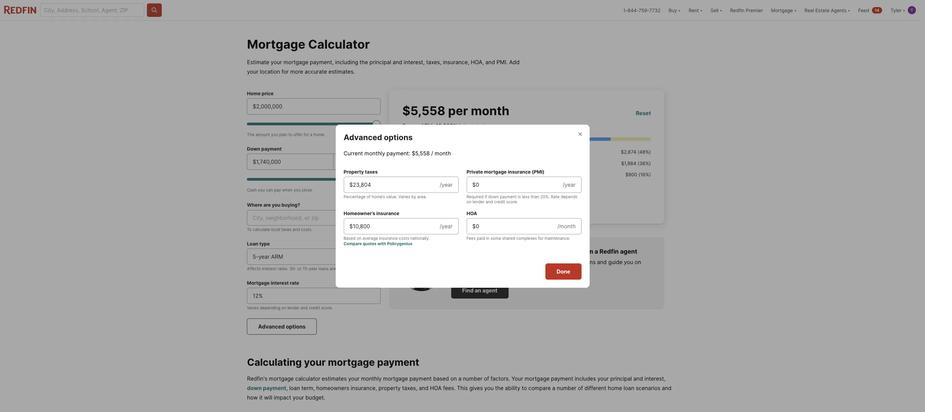 Task type: vqa. For each thing, say whether or not it's contained in the screenshot.
the left Median
no



Task type: locate. For each thing, give the bounding box(es) containing it.
agent image
[[400, 248, 443, 291]]

principal inside redfin's mortgage calculator estimates your monthly mortgage payment based on a number of factors. your mortgage payment includes your principal and interest, down payment
[[611, 375, 632, 382]]

to inside our experienced local agents can answer your questions and guide you on strategies to afford the home you want.
[[478, 267, 483, 274]]

calculating your mortgage payment
[[247, 356, 419, 368]]

a inside , loan term, homeowners insurance, property taxes, and hoa fees. this gives you the ability to compare a number of different home loan scenarios and how it will impact your budget.
[[553, 385, 556, 392]]

interest down 5-year arm at bottom left
[[262, 266, 277, 271]]

local for agents
[[495, 259, 507, 266]]

$2,674 (48%)
[[621, 149, 651, 155]]

insurance up with
[[379, 236, 398, 241]]

1 vertical spatial down
[[247, 385, 262, 392]]

5-
[[403, 123, 408, 129], [253, 253, 259, 260]]

can
[[266, 188, 273, 193], [527, 259, 537, 266]]

to down experienced
[[478, 267, 483, 274]]

mortgage up compare
[[525, 375, 550, 382]]

(36%)
[[638, 160, 651, 166]]

for left more
[[282, 68, 289, 75]]

taxes left costs.
[[281, 227, 292, 232]]

0 vertical spatial mortgage
[[247, 37, 305, 52]]

advanced inside popup button
[[258, 323, 285, 330]]

plan
[[279, 132, 287, 137]]

0 horizontal spatial taxes,
[[402, 385, 418, 392]]

approved
[[435, 199, 460, 205]]

year down type at left bottom
[[259, 253, 270, 260]]

0 vertical spatial lender
[[473, 199, 485, 204]]

mortgage inside advanced options dialog
[[484, 169, 507, 175]]

on up fees.
[[451, 375, 457, 382]]

of left home's
[[367, 194, 371, 199]]

/
[[431, 150, 433, 157]]

user photo image
[[908, 6, 916, 14]]

1 vertical spatial redfin
[[600, 248, 619, 255]]

hoa down based
[[430, 385, 442, 392]]

home price
[[247, 91, 274, 96]]

taxes, inside , loan term, homeowners insurance, property taxes, and hoa fees. this gives you the ability to compare a number of different home loan scenarios and how it will impact your budget.
[[402, 385, 418, 392]]

your up calculator
[[304, 356, 326, 368]]

redfin up guide
[[600, 248, 619, 255]]

1 horizontal spatial varies
[[399, 194, 410, 199]]

monthly down advanced options 'element'
[[365, 150, 385, 157]]

estimate
[[247, 59, 269, 66]]

0 horizontal spatial redfin
[[600, 248, 619, 255]]

where
[[247, 202, 262, 208]]

year for arm,
[[408, 123, 420, 129]]

Home Price Slider range field
[[247, 120, 381, 128]]

local up afford
[[495, 259, 507, 266]]

0 horizontal spatial year
[[259, 253, 270, 260]]

1 vertical spatial principal
[[611, 375, 632, 382]]

monthly
[[365, 150, 385, 157], [361, 375, 382, 382]]

0 horizontal spatial score.
[[321, 305, 333, 311]]

1 horizontal spatial options
[[384, 133, 413, 142]]

to
[[289, 132, 292, 137], [479, 248, 485, 255], [478, 267, 483, 274], [522, 385, 527, 392]]

1 horizontal spatial home
[[608, 385, 622, 392]]

varies left by
[[399, 194, 410, 199]]

you left plan
[[271, 132, 278, 137]]

advanced down "depending"
[[258, 323, 285, 330]]

loans
[[319, 266, 329, 271]]

affects
[[247, 266, 261, 271]]

0 horizontal spatial taxes
[[281, 227, 292, 232]]

2 horizontal spatial year
[[408, 123, 420, 129]]

local inside our experienced local agents can answer your questions and guide you on strategies to afford the home you want.
[[495, 259, 507, 266]]

1 horizontal spatial of
[[484, 375, 489, 382]]

1 vertical spatial interest
[[271, 280, 289, 286]]

1 vertical spatial options
[[286, 323, 306, 330]]

5- left arm,
[[403, 123, 408, 129]]

the
[[360, 59, 368, 66], [502, 267, 510, 274], [495, 385, 504, 392]]

number down includes
[[557, 385, 577, 392]]

close.
[[302, 188, 313, 193]]

0 horizontal spatial advanced options
[[258, 323, 306, 330]]

0 vertical spatial 5-
[[403, 123, 408, 129]]

interest down the per
[[459, 123, 479, 129]]

0 vertical spatial local
[[271, 227, 280, 232]]

0 horizontal spatial for
[[282, 68, 289, 75]]

hoa inside , loan term, homeowners insurance, property taxes, and hoa fees. this gives you the ability to compare a number of different home loan scenarios and how it will impact your budget.
[[430, 385, 442, 392]]

to inside , loan term, homeowners insurance, property taxes, and hoa fees. this gives you the ability to compare a number of different home loan scenarios and how it will impact your budget.
[[522, 385, 527, 392]]

loan
[[289, 385, 300, 392], [624, 385, 635, 392]]

premier
[[746, 7, 763, 13]]

the right afford
[[502, 267, 510, 274]]

2 horizontal spatial for
[[538, 236, 544, 241]]

of inside advanced options dialog
[[367, 194, 371, 199]]

0 horizontal spatial varies
[[247, 305, 259, 311]]

home inside our experienced local agents can answer your questions and guide you on strategies to afford the home you want.
[[512, 267, 526, 274]]

2 vertical spatial for
[[538, 236, 544, 241]]

0 horizontal spatial local
[[271, 227, 280, 232]]

of down includes
[[578, 385, 583, 392]]

mortgage right private
[[484, 169, 507, 175]]

/year down approved
[[440, 223, 453, 230]]

0 vertical spatial home
[[512, 267, 526, 274]]

your down estimate
[[247, 68, 258, 75]]

feed
[[859, 7, 870, 13]]

down inside redfin's mortgage calculator estimates your monthly mortgage payment based on a number of factors. your mortgage payment includes your principal and interest, down payment
[[247, 385, 262, 392]]

0 horizontal spatial agent
[[483, 287, 498, 294]]

0 vertical spatial principal
[[370, 59, 391, 66]]

less
[[522, 194, 530, 199]]

scenarios
[[636, 385, 661, 392]]

0 vertical spatial can
[[266, 188, 273, 193]]

required
[[467, 194, 484, 199]]

payment left is
[[500, 194, 517, 199]]

0 horizontal spatial options
[[286, 323, 306, 330]]

$5,558 left the "/"
[[412, 150, 430, 157]]

the down factors. in the right bottom of the page
[[495, 385, 504, 392]]

options up payment:
[[384, 133, 413, 142]]

payment up property at the left bottom of the page
[[377, 356, 419, 368]]

where are you buying?
[[247, 202, 300, 208]]

5- for 5-year arm
[[253, 253, 259, 260]]

advanced inside 'element'
[[344, 133, 382, 142]]

0 vertical spatial number
[[463, 375, 483, 382]]

are right where
[[264, 202, 271, 208]]

you right guide
[[624, 259, 633, 266]]

1 vertical spatial of
[[484, 375, 489, 382]]

2 horizontal spatial of
[[578, 385, 583, 392]]

for right offer
[[304, 132, 309, 137]]

1 vertical spatial advanced
[[258, 323, 285, 330]]

and inside required if down payment is less than 20%. rate depends on lender and credit score.
[[486, 199, 493, 204]]

credit
[[494, 199, 505, 204], [309, 305, 320, 311]]

844-
[[628, 7, 639, 13]]

for inside advanced options dialog
[[538, 236, 544, 241]]

1 horizontal spatial for
[[304, 132, 309, 137]]

get
[[414, 199, 423, 205], [525, 248, 536, 255]]

2 mortgage from the top
[[247, 280, 270, 286]]

advanced options
[[344, 133, 413, 142], [258, 323, 306, 330]]

interest for affects
[[262, 266, 277, 271]]

$1,984
[[621, 160, 637, 166]]

1 horizontal spatial interest,
[[645, 375, 666, 382]]

year left arm,
[[408, 123, 420, 129]]

insurance
[[508, 169, 531, 175], [377, 210, 400, 216], [379, 236, 398, 241]]

1 horizontal spatial redfin
[[730, 7, 745, 13]]

your inside our experienced local agents can answer your questions and guide you on strategies to afford the home you want.
[[558, 259, 569, 266]]

current
[[344, 150, 363, 157]]

0 horizontal spatial are
[[264, 202, 271, 208]]

taxes, inside estimate your mortgage payment, including the principal and interest, taxes, insurance, hoa, and pmi. add your location for more accurate estimates.
[[426, 59, 442, 66]]

arm
[[271, 253, 283, 260]]

0 vertical spatial year
[[408, 123, 420, 129]]

payment:
[[387, 150, 410, 157]]

1 horizontal spatial hoa
[[467, 210, 477, 216]]

1 vertical spatial are
[[330, 266, 336, 271]]

0 vertical spatial redfin
[[730, 7, 745, 13]]

of inside redfin's mortgage calculator estimates your monthly mortgage payment based on a number of factors. your mortgage payment includes your principal and interest, down payment
[[484, 375, 489, 382]]

local
[[271, 227, 280, 232], [495, 259, 507, 266]]

0 horizontal spatial hoa
[[430, 385, 442, 392]]

1 vertical spatial varies
[[247, 305, 259, 311]]

taxes right "property"
[[365, 169, 378, 175]]

0 horizontal spatial interest,
[[404, 59, 425, 66]]

depending
[[260, 305, 280, 311]]

1 horizontal spatial lender
[[473, 199, 485, 204]]

0 horizontal spatial insurance,
[[351, 385, 377, 392]]

affects interest rates. 30- or 15-year loans are standard.
[[247, 266, 355, 271]]

payment
[[261, 146, 282, 152], [500, 194, 517, 199], [377, 356, 419, 368], [410, 375, 432, 382], [551, 375, 573, 382], [263, 385, 286, 392]]

score.
[[506, 199, 518, 204], [321, 305, 333, 311]]

a right compare
[[553, 385, 556, 392]]

the right including
[[360, 59, 368, 66]]

down payment
[[247, 146, 282, 152]]

hoa
[[467, 210, 477, 216], [430, 385, 442, 392]]

agent right an
[[483, 287, 498, 294]]

1 vertical spatial interest,
[[645, 375, 666, 382]]

payment left based
[[410, 375, 432, 382]]

insurance inside the based on average insurance costs nationally. compare quotes with policygenius
[[379, 236, 398, 241]]

1 vertical spatial get
[[525, 248, 536, 255]]

1 vertical spatial monthly
[[361, 375, 382, 382]]

agent inside find an agent button
[[483, 287, 498, 294]]

down
[[247, 146, 260, 152]]

None text field
[[253, 158, 328, 166], [473, 222, 552, 230], [253, 158, 328, 166], [473, 222, 552, 230]]

0 horizontal spatial get
[[414, 199, 423, 205]]

1 vertical spatial hoa
[[430, 385, 442, 392]]

interest
[[262, 266, 277, 271], [271, 280, 289, 286]]

0 horizontal spatial 5-
[[253, 253, 259, 260]]

varies depending on lender and credit score.
[[247, 305, 333, 311]]

home's
[[372, 194, 385, 199]]

1 vertical spatial month
[[435, 150, 451, 157]]

payment down amount
[[261, 146, 282, 152]]

1 horizontal spatial are
[[330, 266, 336, 271]]

$5,558 inside advanced options dialog
[[412, 150, 430, 157]]

options down varies depending on lender and credit score.
[[286, 323, 306, 330]]

by
[[412, 194, 416, 199]]

1 horizontal spatial year
[[309, 266, 317, 271]]

0 vertical spatial interest
[[262, 266, 277, 271]]

2 vertical spatial of
[[578, 385, 583, 392]]

1 vertical spatial number
[[557, 385, 577, 392]]

5-year arm, 12.000% interest
[[403, 123, 479, 129]]

mortgage up estimate
[[247, 37, 305, 52]]

insurance, inside , loan term, homeowners insurance, property taxes, and hoa fees. this gives you the ability to compare a number of different home loan scenarios and how it will impact your budget.
[[351, 385, 377, 392]]

mortgage down the affects
[[247, 280, 270, 286]]

0 horizontal spatial number
[[463, 375, 483, 382]]

0 vertical spatial get
[[414, 199, 423, 205]]

insurance left (pmi)
[[508, 169, 531, 175]]

paid
[[477, 236, 485, 241]]

0 vertical spatial hoa
[[467, 210, 477, 216]]

1 horizontal spatial agent
[[620, 248, 638, 255]]

loan left scenarios
[[624, 385, 635, 392]]

advanced options inside 'element'
[[344, 133, 413, 142]]

redfin's mortgage calculator estimates your monthly mortgage payment based on a number of factors. your mortgage payment includes your principal and interest, down payment
[[247, 375, 666, 392]]

budget.
[[306, 394, 325, 401]]

more
[[290, 68, 303, 75]]

0 vertical spatial agent
[[620, 248, 638, 255]]

options
[[384, 133, 413, 142], [286, 323, 306, 330]]

on left if
[[467, 199, 472, 204]]

and inside our experienced local agents can answer your questions and guide you on strategies to afford the home you want.
[[597, 259, 607, 266]]

monthly up property at the left bottom of the page
[[361, 375, 382, 382]]

, loan term, homeowners insurance, property taxes, and hoa fees. this gives you the ability to compare a number of different home loan scenarios and how it will impact your budget.
[[247, 385, 672, 401]]

you right 'cash' on the top of the page
[[258, 188, 265, 193]]

mortgage for mortgage interest rate
[[247, 280, 270, 286]]

can left the pay
[[266, 188, 273, 193]]

1 vertical spatial 5-
[[253, 253, 259, 260]]

0 horizontal spatial down
[[247, 385, 262, 392]]

to right ability
[[522, 385, 527, 392]]

number inside , loan term, homeowners insurance, property taxes, and hoa fees. this gives you the ability to compare a number of different home loan scenarios and how it will impact your budget.
[[557, 385, 577, 392]]

1 vertical spatial $5,558
[[412, 150, 430, 157]]

on right "depending"
[[282, 305, 286, 311]]

current monthly payment: $5,558 / month
[[344, 150, 451, 157]]

1 horizontal spatial taxes,
[[426, 59, 442, 66]]

for up planning to buy a home? get expert advice from a redfin agent
[[538, 236, 544, 241]]

advanced options button
[[247, 319, 317, 335]]

for for fees
[[538, 236, 544, 241]]

/year up depends
[[563, 181, 576, 188]]

1 vertical spatial score.
[[321, 305, 333, 311]]

0 vertical spatial varies
[[399, 194, 410, 199]]

interest right the "/"
[[441, 149, 458, 155]]

0 horizontal spatial principal
[[370, 59, 391, 66]]

and
[[393, 59, 402, 66], [486, 59, 495, 66], [431, 149, 440, 155], [486, 199, 493, 204], [293, 227, 300, 232], [597, 259, 607, 266], [301, 305, 308, 311], [634, 375, 643, 382], [419, 385, 429, 392], [662, 385, 672, 392]]

home right different
[[608, 385, 622, 392]]

accurate
[[305, 68, 327, 75]]

varies
[[399, 194, 410, 199], [247, 305, 259, 311]]

2 vertical spatial the
[[495, 385, 504, 392]]

month right the "/"
[[435, 150, 451, 157]]

/year down the insurance
[[440, 181, 453, 188]]

year left loans
[[309, 266, 317, 271]]

homeowners' insurance link
[[411, 172, 465, 177]]

1 vertical spatial lender
[[288, 305, 300, 311]]

nationally.
[[411, 236, 430, 241]]

1 horizontal spatial advanced options
[[344, 133, 413, 142]]

your up done
[[558, 259, 569, 266]]

a right buy in the right of the page
[[499, 248, 502, 255]]

1 horizontal spatial month
[[471, 103, 510, 118]]

lender left if
[[473, 199, 485, 204]]

on inside the based on average insurance costs nationally. compare quotes with policygenius
[[357, 236, 362, 241]]

City, Address, School, Agent, ZIP search field
[[40, 3, 144, 17]]

hoa down required
[[467, 210, 477, 216]]

add
[[509, 59, 520, 66]]

redfin left premier
[[730, 7, 745, 13]]

payment up will on the left
[[263, 385, 286, 392]]

$5,558
[[403, 103, 445, 118], [412, 150, 430, 157]]

mortgage up more
[[284, 59, 308, 66]]

advanced up current
[[344, 133, 382, 142]]

1 horizontal spatial taxes
[[365, 169, 378, 175]]

the inside , loan term, homeowners insurance, property taxes, and hoa fees. this gives you the ability to compare a number of different home loan scenarios and how it will impact your budget.
[[495, 385, 504, 392]]

1 vertical spatial year
[[259, 253, 270, 260]]

loan right ,
[[289, 385, 300, 392]]

0 vertical spatial advanced
[[344, 133, 382, 142]]

local for taxes
[[271, 227, 280, 232]]

on
[[467, 199, 472, 204], [357, 236, 362, 241], [635, 259, 641, 266], [282, 305, 286, 311], [451, 375, 457, 382]]

1 vertical spatial for
[[304, 132, 309, 137]]

advanced options inside popup button
[[258, 323, 306, 330]]

credit inside required if down payment is less than 20%. rate depends on lender and credit score.
[[494, 199, 505, 204]]

0 vertical spatial down
[[489, 194, 499, 199]]

0 vertical spatial taxes
[[365, 169, 378, 175]]

taxes inside advanced options dialog
[[365, 169, 378, 175]]

0 vertical spatial score.
[[506, 199, 518, 204]]

down up how
[[247, 385, 262, 392]]

$5,558 up arm,
[[403, 103, 445, 118]]

1 horizontal spatial insurance,
[[443, 59, 470, 66]]

Down Payment Slider range field
[[247, 175, 381, 183]]

score. inside required if down payment is less than 20%. rate depends on lender and credit score.
[[506, 199, 518, 204]]

number inside redfin's mortgage calculator estimates your monthly mortgage payment based on a number of factors. your mortgage payment includes your principal and interest, down payment
[[463, 375, 483, 382]]

loan type
[[247, 241, 270, 247]]

1 horizontal spatial score.
[[506, 199, 518, 204]]

0 vertical spatial the
[[360, 59, 368, 66]]

lender up advanced options popup button
[[288, 305, 300, 311]]

advanced options up current monthly payment: $5,558 / month
[[344, 133, 413, 142]]

5- up the affects
[[253, 253, 259, 260]]

down right if
[[489, 194, 499, 199]]

you right gives
[[485, 385, 494, 392]]

1 vertical spatial can
[[527, 259, 537, 266]]

cash
[[247, 188, 257, 193]]

redfin's
[[247, 375, 268, 382]]

to right plan
[[289, 132, 292, 137]]

on inside redfin's mortgage calculator estimates your monthly mortgage payment based on a number of factors. your mortgage payment includes your principal and interest, down payment
[[451, 375, 457, 382]]

advanced options down varies depending on lender and credit score.
[[258, 323, 306, 330]]

of left factors. in the right bottom of the page
[[484, 375, 489, 382]]

including
[[335, 59, 358, 66]]

your up different
[[598, 375, 609, 382]]

7732
[[649, 7, 661, 13]]

principal and interest
[[411, 149, 458, 155]]

agents
[[509, 259, 526, 266]]

None text field
[[253, 102, 375, 110], [350, 181, 434, 189], [473, 181, 557, 189], [350, 222, 434, 230], [253, 292, 375, 300], [253, 102, 375, 110], [350, 181, 434, 189], [473, 181, 557, 189], [350, 222, 434, 230], [253, 292, 375, 300]]

0 vertical spatial insurance,
[[443, 59, 470, 66]]

on up compare
[[357, 236, 362, 241]]

0 vertical spatial interest,
[[404, 59, 425, 66]]

0 horizontal spatial month
[[435, 150, 451, 157]]

interest, inside redfin's mortgage calculator estimates your monthly mortgage payment based on a number of factors. your mortgage payment includes your principal and interest, down payment
[[645, 375, 666, 382]]

afford
[[485, 267, 500, 274]]

on right guide
[[635, 259, 641, 266]]

a right the from
[[595, 248, 598, 255]]

are right loans
[[330, 266, 336, 271]]

interest down rates.
[[271, 280, 289, 286]]

monthly inside advanced options dialog
[[365, 150, 385, 157]]

2 vertical spatial insurance
[[379, 236, 398, 241]]

varies left "depending"
[[247, 305, 259, 311]]

insurance down percentage of home's value. varies by area.
[[377, 210, 400, 216]]

get left pre-
[[414, 199, 423, 205]]

home down agents
[[512, 267, 526, 274]]

property taxes
[[344, 169, 378, 175]]

1 horizontal spatial principal
[[611, 375, 632, 382]]

1 mortgage from the top
[[247, 37, 305, 52]]

month inside advanced options dialog
[[435, 150, 451, 157]]

your down term,
[[293, 394, 304, 401]]

0 horizontal spatial loan
[[289, 385, 300, 392]]

insurance, left property at the left bottom of the page
[[351, 385, 377, 392]]

0 vertical spatial advanced options
[[344, 133, 413, 142]]

0 vertical spatial interest
[[459, 123, 479, 129]]

some
[[491, 236, 501, 241]]

month right the per
[[471, 103, 510, 118]]

local right calculate
[[271, 227, 280, 232]]

location
[[260, 68, 280, 75]]

1 vertical spatial interest
[[441, 149, 458, 155]]

get pre-approved
[[414, 199, 460, 205]]

private
[[467, 169, 483, 175]]

0 vertical spatial insurance
[[508, 169, 531, 175]]

on inside required if down payment is less than 20%. rate depends on lender and credit score.
[[467, 199, 472, 204]]



Task type: describe. For each thing, give the bounding box(es) containing it.
monthly inside redfin's mortgage calculator estimates your monthly mortgage payment based on a number of factors. your mortgage payment includes your principal and interest, down payment
[[361, 375, 382, 382]]

2 loan from the left
[[624, 385, 635, 392]]

you left 'want.'
[[527, 267, 537, 274]]

average
[[363, 236, 378, 241]]

to left buy in the right of the page
[[479, 248, 485, 255]]

15-
[[303, 266, 309, 271]]

advanced options element
[[344, 125, 421, 142]]

maintenance.
[[545, 236, 570, 241]]

0 vertical spatial $5,558
[[403, 103, 445, 118]]

1-
[[624, 7, 628, 13]]

on inside our experienced local agents can answer your questions and guide you on strategies to afford the home you want.
[[635, 259, 641, 266]]

30-
[[290, 266, 297, 271]]

the inside estimate your mortgage payment, including the principal and interest, taxes, insurance, hoa, and pmi. add your location for more accurate estimates.
[[360, 59, 368, 66]]

than
[[531, 194, 540, 199]]

reset button
[[636, 109, 651, 117]]

(pmi)
[[532, 169, 545, 175]]

options inside popup button
[[286, 323, 306, 330]]

1 horizontal spatial get
[[525, 248, 536, 255]]

estimates.
[[329, 68, 355, 75]]

offer
[[294, 132, 303, 137]]

0 horizontal spatial interest
[[441, 149, 458, 155]]

lender inside required if down payment is less than 20%. rate depends on lender and credit score.
[[473, 199, 485, 204]]

expert
[[537, 248, 557, 255]]

loan
[[247, 241, 258, 247]]

type
[[259, 241, 270, 247]]

calculating
[[247, 356, 302, 368]]

mortgage interest rate
[[247, 280, 299, 286]]

compare quotes with policygenius link
[[344, 241, 413, 246]]

get inside button
[[414, 199, 423, 205]]

hoa,
[[471, 59, 484, 66]]

down inside required if down payment is less than 20%. rate depends on lender and credit score.
[[489, 194, 499, 199]]

mortgage inside estimate your mortgage payment, including the principal and interest, taxes, insurance, hoa, and pmi. add your location for more accurate estimates.
[[284, 59, 308, 66]]

1 loan from the left
[[289, 385, 300, 392]]

the inside our experienced local agents can answer your questions and guide you on strategies to afford the home you want.
[[502, 267, 510, 274]]

0 horizontal spatial lender
[[288, 305, 300, 311]]

an
[[475, 287, 481, 294]]

mortgage up property at the left bottom of the page
[[383, 375, 408, 382]]

2 vertical spatial year
[[309, 266, 317, 271]]

pmi.
[[497, 59, 508, 66]]

calculator
[[308, 37, 370, 52]]

$1,984 (36%)
[[621, 160, 651, 166]]

year for arm
[[259, 253, 270, 260]]

area.
[[417, 194, 427, 199]]

/year for /year
[[440, 181, 453, 188]]

pay
[[274, 188, 281, 193]]

advice
[[558, 248, 578, 255]]

pre-
[[424, 199, 435, 205]]

ability
[[505, 385, 520, 392]]

your up location
[[271, 59, 282, 66]]

14
[[875, 8, 880, 13]]

when
[[282, 188, 293, 193]]

1-844-759-7732
[[624, 7, 661, 13]]

planning to buy a home? get expert advice from a redfin agent
[[451, 248, 638, 255]]

impact
[[274, 394, 291, 401]]

home.
[[314, 132, 325, 137]]

rate
[[551, 194, 560, 199]]

and inside redfin's mortgage calculator estimates your monthly mortgage payment based on a number of factors. your mortgage payment includes your principal and interest, down payment
[[634, 375, 643, 382]]

City, neighborhood, or zip search field
[[247, 210, 381, 226]]

estimates
[[322, 375, 347, 382]]

interest, inside estimate your mortgage payment, including the principal and interest, taxes, insurance, hoa, and pmi. add your location for more accurate estimates.
[[404, 59, 425, 66]]

your inside , loan term, homeowners insurance, property taxes, and hoa fees. this gives you the ability to compare a number of different home loan scenarios and how it will impact your budget.
[[293, 394, 304, 401]]

advanced options dialog
[[336, 125, 590, 288]]

interest for mortgage
[[271, 280, 289, 286]]

fees
[[467, 236, 476, 241]]

find an agent
[[462, 287, 498, 294]]

$2,674
[[621, 149, 637, 155]]

varies inside advanced options dialog
[[399, 194, 410, 199]]

mortgage for mortgage calculator
[[247, 37, 305, 52]]

principal inside estimate your mortgage payment, including the principal and interest, taxes, insurance, hoa, and pmi. add your location for more accurate estimates.
[[370, 59, 391, 66]]

percentage of home's value. varies by area.
[[344, 194, 427, 199]]

1 vertical spatial insurance
[[377, 210, 400, 216]]

or
[[298, 266, 302, 271]]

you left buying? at the left of the page
[[272, 202, 281, 208]]

find
[[462, 287, 474, 294]]

payment inside required if down payment is less than 20%. rate depends on lender and credit score.
[[500, 194, 517, 199]]

principal and interest link
[[411, 149, 458, 155]]

0 horizontal spatial can
[[266, 188, 273, 193]]

insurance, inside estimate your mortgage payment, including the principal and interest, taxes, insurance, hoa, and pmi. add your location for more accurate estimates.
[[443, 59, 470, 66]]

compare
[[529, 385, 551, 392]]

principal
[[411, 149, 430, 155]]

to
[[247, 227, 252, 232]]

mortgage up estimates
[[328, 356, 375, 368]]

buy
[[486, 248, 497, 255]]

based on average insurance costs nationally. compare quotes with policygenius
[[344, 236, 430, 246]]

1 horizontal spatial interest
[[459, 123, 479, 129]]

home
[[247, 91, 261, 96]]

$5,558 per month
[[403, 103, 510, 118]]

759-
[[639, 7, 650, 13]]

done
[[557, 268, 571, 275]]

you right when
[[294, 188, 301, 193]]

based
[[344, 236, 356, 241]]

of inside , loan term, homeowners insurance, property taxes, and hoa fees. this gives you the ability to compare a number of different home loan scenarios and how it will impact your budget.
[[578, 385, 583, 392]]

if
[[485, 194, 487, 199]]

this
[[457, 385, 468, 392]]

planning
[[451, 248, 477, 255]]

submit search image
[[151, 7, 158, 14]]

/year for /month
[[440, 223, 453, 230]]

can inside our experienced local agents can answer your questions and guide you on strategies to afford the home you want.
[[527, 259, 537, 266]]

done button
[[546, 263, 582, 280]]

for inside estimate your mortgage payment, including the principal and interest, taxes, insurance, hoa, and pmi. add your location for more accurate estimates.
[[282, 68, 289, 75]]

term,
[[302, 385, 315, 392]]

a left "home."
[[310, 132, 313, 137]]

you inside , loan term, homeowners insurance, property taxes, and hoa fees. this gives you the ability to compare a number of different home loan scenarios and how it will impact your budget.
[[485, 385, 494, 392]]

for for the
[[304, 132, 309, 137]]

12.000%
[[436, 123, 458, 129]]

your right estimates
[[348, 375, 360, 382]]

complexes
[[517, 236, 537, 241]]

gives
[[470, 385, 483, 392]]

(48%)
[[638, 149, 651, 155]]

answer
[[538, 259, 557, 266]]

private mortgage insurance (pmi)
[[467, 169, 545, 175]]

redfin inside button
[[730, 7, 745, 13]]

fees.
[[443, 385, 456, 392]]

,
[[286, 385, 288, 392]]

percentage
[[344, 194, 366, 199]]

based
[[433, 375, 449, 382]]

mortgage calculator
[[247, 37, 370, 52]]

how
[[247, 394, 258, 401]]

20%.
[[541, 194, 550, 199]]

0 vertical spatial are
[[264, 202, 271, 208]]

insurance
[[443, 172, 465, 177]]

standard.
[[337, 266, 355, 271]]

0 vertical spatial month
[[471, 103, 510, 118]]

1 vertical spatial credit
[[309, 305, 320, 311]]

5- for 5-year arm, 12.000% interest
[[403, 123, 408, 129]]

experienced
[[462, 259, 494, 266]]

property
[[344, 169, 364, 175]]

our
[[451, 259, 461, 266]]

the amount you plan to offer for a home.
[[247, 132, 325, 137]]

hoa inside advanced options dialog
[[467, 210, 477, 216]]

mortgage up ,
[[269, 375, 294, 382]]

options inside 'element'
[[384, 133, 413, 142]]

value.
[[386, 194, 398, 199]]

payment left includes
[[551, 375, 573, 382]]

calculate
[[253, 227, 270, 232]]

a inside redfin's mortgage calculator estimates your monthly mortgage payment based on a number of factors. your mortgage payment includes your principal and interest, down payment
[[459, 375, 462, 382]]

property
[[379, 385, 401, 392]]

different
[[585, 385, 607, 392]]

home inside , loan term, homeowners insurance, property taxes, and hoa fees. this gives you the ability to compare a number of different home loan scenarios and how it will impact your budget.
[[608, 385, 622, 392]]

redfin premier
[[730, 7, 763, 13]]

includes
[[575, 375, 596, 382]]



